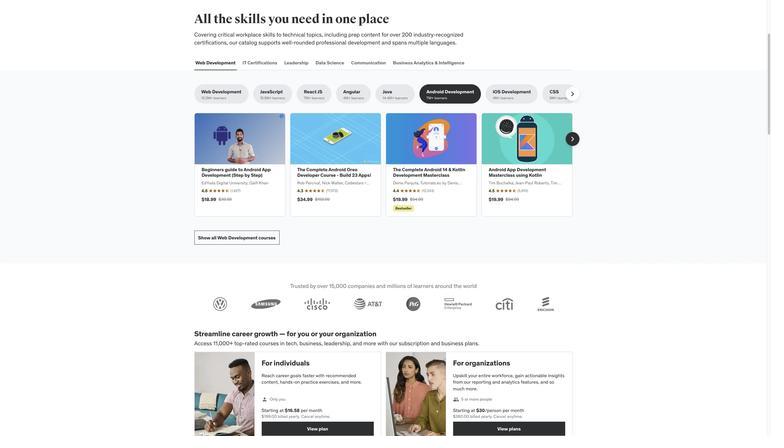 Task type: vqa. For each thing, say whether or not it's contained in the screenshot.
Framestorm
no



Task type: locate. For each thing, give the bounding box(es) containing it.
0 horizontal spatial complete
[[307, 167, 328, 173]]

skills inside covering critical workplace skills to technical topics, including prep content for over 200 industry-recognized certifications, our catalog supports well-rounded professional development and spans multiple languages.
[[263, 31, 275, 38]]

0 vertical spatial in
[[322, 12, 333, 27]]

our down critical
[[230, 39, 238, 46]]

1 for from the left
[[262, 359, 272, 368]]

streamline
[[194, 330, 231, 339]]

and left millions
[[376, 283, 386, 290]]

more
[[364, 340, 377, 347], [470, 397, 479, 402]]

1 next image from the top
[[568, 89, 578, 99]]

0 horizontal spatial career
[[232, 330, 253, 339]]

1 horizontal spatial in
[[322, 12, 333, 27]]

learners inside css 9m+ learners
[[558, 96, 571, 100]]

0 horizontal spatial cancel
[[302, 414, 314, 419]]

more down organization
[[364, 340, 377, 347]]

you up technical
[[268, 12, 290, 27]]

0 horizontal spatial at
[[280, 408, 284, 414]]

languages.
[[430, 39, 457, 46]]

cancel up view plan
[[302, 414, 314, 419]]

courses inside streamline career growth — for you or your organization access 11,000+ top-rated courses in tech, business, leadership, and more with our subscription and business plans.
[[260, 340, 279, 347]]

0 vertical spatial with
[[378, 340, 388, 347]]

1 month from the left
[[309, 408, 323, 414]]

world
[[463, 283, 477, 290]]

to up supports
[[277, 31, 282, 38]]

1 horizontal spatial app
[[508, 167, 516, 173]]

carousel element
[[194, 113, 580, 217]]

1 vertical spatial career
[[276, 373, 289, 379]]

1 horizontal spatial to
[[277, 31, 282, 38]]

business analytics & intelligence
[[393, 60, 465, 66]]

android development 7m+ learners
[[427, 89, 475, 100]]

2 yearly. from the left
[[482, 414, 493, 419]]

recommended
[[326, 373, 356, 379]]

ericsson logo image
[[538, 297, 554, 311]]

1 horizontal spatial with
[[378, 340, 388, 347]]

1 cancel from the left
[[302, 414, 314, 419]]

our inside upskill your entire workforce, gain actionable insights from our reporting and analytics features, and so much more.
[[464, 380, 471, 385]]

2 starting from the left
[[453, 408, 470, 414]]

1 at from the left
[[280, 408, 284, 414]]

billed down $16.58 on the bottom of the page
[[278, 414, 288, 419]]

0 horizontal spatial billed
[[278, 414, 288, 419]]

web inside button
[[196, 60, 206, 66]]

next image for topic filters element
[[568, 89, 578, 99]]

the left 'world'
[[454, 283, 462, 290]]

kotlin right the using
[[529, 172, 542, 178]]

0 horizontal spatial for
[[262, 359, 272, 368]]

0 vertical spatial or
[[311, 330, 318, 339]]

kotlin right 14
[[453, 167, 466, 173]]

next image inside carousel element
[[568, 134, 578, 144]]

at left $16.58 on the bottom of the page
[[280, 408, 284, 414]]

topics,
[[307, 31, 323, 38]]

career up hands-
[[276, 373, 289, 379]]

1 horizontal spatial cancel
[[494, 414, 507, 419]]

catalog
[[239, 39, 257, 46]]

complete inside the complete android 14 & kotlin development masterclass
[[402, 167, 424, 173]]

at
[[280, 408, 284, 414], [471, 408, 476, 414]]

0 horizontal spatial to
[[238, 167, 243, 173]]

over up the spans
[[390, 31, 401, 38]]

2 4m+ from the left
[[493, 96, 500, 100]]

& right 14
[[449, 167, 452, 173]]

next image inside topic filters element
[[568, 89, 578, 99]]

0 vertical spatial web
[[196, 60, 206, 66]]

$199.00
[[262, 414, 277, 419]]

developer
[[298, 172, 320, 178]]

to
[[277, 31, 282, 38], [238, 167, 243, 173]]

1 horizontal spatial masterclass
[[489, 172, 515, 178]]

our right from
[[464, 380, 471, 385]]

content
[[361, 31, 381, 38]]

to right "guide"
[[238, 167, 243, 173]]

js
[[318, 89, 323, 95]]

view inside view plan link
[[307, 426, 318, 432]]

more. down recommended
[[350, 380, 362, 385]]

0 horizontal spatial the
[[214, 12, 232, 27]]

learners inside 'ios development 4m+ learners'
[[501, 96, 514, 100]]

for up reach at the left
[[262, 359, 272, 368]]

2 horizontal spatial our
[[464, 380, 471, 385]]

1 anytime. from the left
[[315, 414, 331, 419]]

development inside button
[[207, 60, 236, 66]]

& right analytics
[[435, 60, 438, 66]]

1 7m+ from the left
[[304, 96, 311, 100]]

2 app from the left
[[508, 167, 516, 173]]

all
[[212, 235, 217, 241]]

the
[[298, 167, 306, 173], [393, 167, 401, 173]]

you up business,
[[298, 330, 310, 339]]

0 horizontal spatial more.
[[350, 380, 362, 385]]

1 vertical spatial skills
[[263, 31, 275, 38]]

0 horizontal spatial &
[[435, 60, 438, 66]]

communication button
[[350, 56, 387, 70]]

with inside reach career goals faster with recommended content, hands-on practice exercises, and more.
[[316, 373, 325, 379]]

java
[[383, 89, 392, 95]]

over inside covering critical workplace skills to technical topics, including prep content for over 200 industry-recognized certifications, our catalog supports well-rounded professional development and spans multiple languages.
[[390, 31, 401, 38]]

volkswagen logo image
[[213, 297, 227, 311]]

web for web development 12.2m+ learners
[[201, 89, 211, 95]]

more. inside upskill your entire workforce, gain actionable insights from our reporting and analytics features, and so much more.
[[466, 386, 478, 392]]

for inside covering critical workplace skills to technical topics, including prep content for over 200 industry-recognized certifications, our catalog supports well-rounded professional development and spans multiple languages.
[[382, 31, 389, 38]]

1 vertical spatial over
[[317, 283, 328, 290]]

1 view from the left
[[307, 426, 318, 432]]

your up 'leadership,'
[[319, 330, 334, 339]]

1 vertical spatial courses
[[260, 340, 279, 347]]

around
[[435, 283, 453, 290]]

learners inside java 14.4m+ learners
[[395, 96, 408, 100]]

0 horizontal spatial per
[[301, 408, 308, 414]]

view left plans
[[498, 426, 508, 432]]

1 horizontal spatial complete
[[402, 167, 424, 173]]

app right the (step
[[262, 167, 271, 173]]

1 horizontal spatial 7m+
[[427, 96, 434, 100]]

technical
[[283, 31, 306, 38]]

your inside upskill your entire workforce, gain actionable insights from our reporting and analytics features, and so much more.
[[469, 373, 478, 379]]

cancel inside starting at $30 /person per month $360.00 billed yearly. cancel anytime.
[[494, 414, 507, 419]]

view
[[307, 426, 318, 432], [498, 426, 508, 432]]

with
[[378, 340, 388, 347], [316, 373, 325, 379]]

0 horizontal spatial by
[[245, 172, 250, 178]]

over left 15,000
[[317, 283, 328, 290]]

0 horizontal spatial our
[[230, 39, 238, 46]]

1 horizontal spatial our
[[390, 340, 398, 347]]

place
[[359, 12, 390, 27]]

2 the from the left
[[393, 167, 401, 173]]

per right $16.58 on the bottom of the page
[[301, 408, 308, 414]]

plans
[[509, 426, 521, 432]]

and
[[382, 39, 391, 46], [376, 283, 386, 290], [353, 340, 362, 347], [431, 340, 441, 347], [341, 380, 349, 385], [493, 380, 501, 385], [541, 380, 549, 385]]

0 horizontal spatial the
[[298, 167, 306, 173]]

supports
[[259, 39, 281, 46]]

(step
[[232, 172, 244, 178]]

hands-
[[280, 380, 295, 385]]

&
[[435, 60, 438, 66], [449, 167, 452, 173]]

your up reporting
[[469, 373, 478, 379]]

0 horizontal spatial more
[[364, 340, 377, 347]]

7m+ inside react js 7m+ learners
[[304, 96, 311, 100]]

at inside starting at $30 /person per month $360.00 billed yearly. cancel anytime.
[[471, 408, 476, 414]]

0 horizontal spatial your
[[319, 330, 334, 339]]

learners inside android development 7m+ learners
[[435, 96, 448, 100]]

javascript
[[260, 89, 283, 95]]

starting up $360.00
[[453, 408, 470, 414]]

only you
[[270, 397, 286, 402]]

for individuals
[[262, 359, 310, 368]]

trusted
[[290, 283, 309, 290]]

android app development masterclass using kotlin link
[[489, 167, 547, 178]]

in inside streamline career growth — for you or your organization access 11,000+ top-rated courses in tech, business, leadership, and more with our subscription and business plans.
[[280, 340, 285, 347]]

month up plans
[[511, 408, 525, 414]]

next image for carousel element on the top of page
[[568, 134, 578, 144]]

1 horizontal spatial view
[[498, 426, 508, 432]]

1 billed from the left
[[278, 414, 288, 419]]

1 horizontal spatial the
[[393, 167, 401, 173]]

starting for $30
[[453, 408, 470, 414]]

at left $30
[[471, 408, 476, 414]]

1 4m+ from the left
[[344, 96, 351, 100]]

month inside starting at $16.58 per month $199.00 billed yearly. cancel anytime.
[[309, 408, 323, 414]]

and down recommended
[[341, 380, 349, 385]]

including
[[325, 31, 347, 38]]

0 vertical spatial over
[[390, 31, 401, 38]]

kotlin for &
[[453, 167, 466, 173]]

4m+
[[344, 96, 351, 100], [493, 96, 500, 100]]

trusted by over 15,000 companies and millions of learners around the world
[[290, 283, 477, 290]]

0 horizontal spatial view
[[307, 426, 318, 432]]

1 horizontal spatial month
[[511, 408, 525, 414]]

1 horizontal spatial per
[[503, 408, 510, 414]]

skills up supports
[[263, 31, 275, 38]]

1 vertical spatial with
[[316, 373, 325, 379]]

rated
[[245, 340, 258, 347]]

web up 12.2m+
[[201, 89, 211, 95]]

1 vertical spatial more.
[[466, 386, 478, 392]]

1 horizontal spatial anytime.
[[508, 414, 523, 419]]

our inside covering critical workplace skills to technical topics, including prep content for over 200 industry-recognized certifications, our catalog supports well-rounded professional development and spans multiple languages.
[[230, 39, 238, 46]]

cancel down /person
[[494, 414, 507, 419]]

1 app from the left
[[262, 167, 271, 173]]

yearly. down $16.58 on the bottom of the page
[[289, 414, 301, 419]]

1 horizontal spatial for
[[453, 359, 464, 368]]

by right trusted
[[310, 283, 316, 290]]

web inside web development 12.2m+ learners
[[201, 89, 211, 95]]

the for the complete android oreo developer course - build 23 apps!
[[298, 167, 306, 173]]

view inside view plans link
[[498, 426, 508, 432]]

career up top-
[[232, 330, 253, 339]]

per right /person
[[503, 408, 510, 414]]

with inside streamline career growth — for you or your organization access 11,000+ top-rated courses in tech, business, leadership, and more with our subscription and business plans.
[[378, 340, 388, 347]]

0 horizontal spatial for
[[287, 330, 296, 339]]

by left step)
[[245, 172, 250, 178]]

2 view from the left
[[498, 426, 508, 432]]

1 masterclass from the left
[[424, 172, 450, 178]]

over
[[390, 31, 401, 38], [317, 283, 328, 290]]

career for streamline
[[232, 330, 253, 339]]

2 for from the left
[[453, 359, 464, 368]]

using
[[516, 172, 529, 178]]

communication
[[352, 60, 386, 66]]

certifications,
[[194, 39, 228, 46]]

web development
[[196, 60, 236, 66]]

view left plan
[[307, 426, 318, 432]]

0 horizontal spatial app
[[262, 167, 271, 173]]

you right only
[[279, 397, 286, 402]]

android inside the complete android oreo developer course - build 23 apps!
[[329, 167, 346, 173]]

features,
[[521, 380, 540, 385]]

starting inside starting at $16.58 per month $199.00 billed yearly. cancel anytime.
[[262, 408, 279, 414]]

starting up the $199.00
[[262, 408, 279, 414]]

0 horizontal spatial masterclass
[[424, 172, 450, 178]]

skills
[[235, 12, 266, 27], [263, 31, 275, 38]]

practice
[[301, 380, 318, 385]]

7m+ for android development
[[427, 96, 434, 100]]

1 vertical spatial our
[[390, 340, 398, 347]]

0 horizontal spatial with
[[316, 373, 325, 379]]

month up view plan
[[309, 408, 323, 414]]

2 complete from the left
[[402, 167, 424, 173]]

2 7m+ from the left
[[427, 96, 434, 100]]

anytime. up plans
[[508, 414, 523, 419]]

yearly. down $30
[[482, 414, 493, 419]]

app left the using
[[508, 167, 516, 173]]

prep
[[349, 31, 360, 38]]

1 horizontal spatial for
[[382, 31, 389, 38]]

2 at from the left
[[471, 408, 476, 414]]

2 per from the left
[[503, 408, 510, 414]]

1 per from the left
[[301, 408, 308, 414]]

23
[[352, 172, 358, 178]]

the inside the complete android oreo developer course - build 23 apps!
[[298, 167, 306, 173]]

1 vertical spatial or
[[465, 397, 469, 402]]

or
[[311, 330, 318, 339], [465, 397, 469, 402]]

1 vertical spatial web
[[201, 89, 211, 95]]

1 horizontal spatial the
[[454, 283, 462, 290]]

gain
[[515, 373, 524, 379]]

7m+ inside android development 7m+ learners
[[427, 96, 434, 100]]

1 horizontal spatial starting
[[453, 408, 470, 414]]

and left so
[[541, 380, 549, 385]]

web down certifications,
[[196, 60, 206, 66]]

4m+ down ios
[[493, 96, 500, 100]]

android inside 'beginners guide to android app development (step by step)'
[[244, 167, 261, 173]]

billed inside starting at $30 /person per month $360.00 billed yearly. cancel anytime.
[[471, 414, 481, 419]]

1 starting from the left
[[262, 408, 279, 414]]

2 vertical spatial you
[[279, 397, 286, 402]]

1 vertical spatial by
[[310, 283, 316, 290]]

1 horizontal spatial more.
[[466, 386, 478, 392]]

anytime. inside starting at $30 /person per month $360.00 billed yearly. cancel anytime.
[[508, 414, 523, 419]]

& inside the complete android 14 & kotlin development masterclass
[[449, 167, 452, 173]]

7m+
[[304, 96, 311, 100], [427, 96, 434, 100]]

billed
[[278, 414, 288, 419], [471, 414, 481, 419]]

2 masterclass from the left
[[489, 172, 515, 178]]

2 billed from the left
[[471, 414, 481, 419]]

or up business,
[[311, 330, 318, 339]]

0 vertical spatial to
[[277, 31, 282, 38]]

career inside streamline career growth — for you or your organization access 11,000+ top-rated courses in tech, business, leadership, and more with our subscription and business plans.
[[232, 330, 253, 339]]

1 horizontal spatial career
[[276, 373, 289, 379]]

beginners guide to android app development (step by step) link
[[202, 167, 271, 178]]

1 the from the left
[[298, 167, 306, 173]]

0 horizontal spatial kotlin
[[453, 167, 466, 173]]

0 vertical spatial &
[[435, 60, 438, 66]]

1 horizontal spatial at
[[471, 408, 476, 414]]

content,
[[262, 380, 279, 385]]

or right 5
[[465, 397, 469, 402]]

topic filters element
[[194, 84, 580, 104]]

2 next image from the top
[[568, 134, 578, 144]]

15,000
[[329, 283, 347, 290]]

spans
[[393, 39, 407, 46]]

next image
[[568, 89, 578, 99], [568, 134, 578, 144]]

more. up 5 or more people
[[466, 386, 478, 392]]

0 vertical spatial for
[[382, 31, 389, 38]]

business
[[442, 340, 464, 347]]

1 horizontal spatial &
[[449, 167, 452, 173]]

apps!
[[359, 172, 371, 178]]

complete
[[307, 167, 328, 173], [402, 167, 424, 173]]

the complete android 14 & kotlin development masterclass link
[[393, 167, 466, 178]]

1 complete from the left
[[307, 167, 328, 173]]

development inside android development 7m+ learners
[[445, 89, 475, 95]]

for up upskill
[[453, 359, 464, 368]]

1 vertical spatial to
[[238, 167, 243, 173]]

for right —
[[287, 330, 296, 339]]

0 vertical spatial our
[[230, 39, 238, 46]]

1 vertical spatial you
[[298, 330, 310, 339]]

react
[[304, 89, 317, 95]]

0 vertical spatial career
[[232, 330, 253, 339]]

1 horizontal spatial billed
[[471, 414, 481, 419]]

web
[[196, 60, 206, 66], [201, 89, 211, 95], [218, 235, 227, 241]]

0 horizontal spatial anytime.
[[315, 414, 331, 419]]

0 vertical spatial your
[[319, 330, 334, 339]]

starting inside starting at $30 /person per month $360.00 billed yearly. cancel anytime.
[[453, 408, 470, 414]]

the up critical
[[214, 12, 232, 27]]

2 anytime. from the left
[[508, 414, 523, 419]]

it certifications button
[[242, 56, 279, 70]]

by inside 'beginners guide to android app development (step by step)'
[[245, 172, 250, 178]]

1 horizontal spatial by
[[310, 283, 316, 290]]

1 vertical spatial your
[[469, 373, 478, 379]]

in up including
[[322, 12, 333, 27]]

the complete android oreo developer course - build 23 apps!
[[298, 167, 371, 178]]

0 horizontal spatial 7m+
[[304, 96, 311, 100]]

1 horizontal spatial more
[[470, 397, 479, 402]]

learners inside javascript 15.5m+ learners
[[273, 96, 285, 100]]

and down organization
[[353, 340, 362, 347]]

more right 5
[[470, 397, 479, 402]]

0 horizontal spatial or
[[311, 330, 318, 339]]

our left subscription
[[390, 340, 398, 347]]

1 yearly. from the left
[[289, 414, 301, 419]]

at for $30
[[471, 408, 476, 414]]

at inside starting at $16.58 per month $199.00 billed yearly. cancel anytime.
[[280, 408, 284, 414]]

0 horizontal spatial starting
[[262, 408, 279, 414]]

1 horizontal spatial 4m+
[[493, 96, 500, 100]]

for right content in the top left of the page
[[382, 31, 389, 38]]

complete inside the complete android oreo developer course - build 23 apps!
[[307, 167, 328, 173]]

anytime. up plan
[[315, 414, 331, 419]]

companies
[[348, 283, 375, 290]]

samsung logo image
[[251, 299, 281, 309]]

0 vertical spatial by
[[245, 172, 250, 178]]

data science
[[316, 60, 344, 66]]

0 vertical spatial more
[[364, 340, 377, 347]]

starting for $16.58
[[262, 408, 279, 414]]

java 14.4m+ learners
[[383, 89, 408, 100]]

2 vertical spatial our
[[464, 380, 471, 385]]

development
[[207, 60, 236, 66], [212, 89, 242, 95], [445, 89, 475, 95], [502, 89, 531, 95], [517, 167, 547, 173], [202, 172, 231, 178], [393, 172, 423, 178], [228, 235, 258, 241]]

upskill
[[453, 373, 468, 379]]

web right the all
[[218, 235, 227, 241]]

0 horizontal spatial 4m+
[[344, 96, 351, 100]]

1 vertical spatial for
[[287, 330, 296, 339]]

in down —
[[280, 340, 285, 347]]

0 vertical spatial next image
[[568, 89, 578, 99]]

millions
[[387, 283, 406, 290]]

the inside the complete android 14 & kotlin development masterclass
[[393, 167, 401, 173]]

for for for organizations
[[453, 359, 464, 368]]

android
[[427, 89, 444, 95], [244, 167, 261, 173], [329, 167, 346, 173], [425, 167, 442, 173], [489, 167, 507, 173]]

faster
[[303, 373, 315, 379]]

1 horizontal spatial yearly.
[[482, 414, 493, 419]]

1 vertical spatial next image
[[568, 134, 578, 144]]

citi logo image
[[496, 299, 514, 310]]

android inside "android app development masterclass using kotlin"
[[489, 167, 507, 173]]

0 vertical spatial courses
[[259, 235, 276, 241]]

2 cancel from the left
[[494, 414, 507, 419]]

skills up workplace
[[235, 12, 266, 27]]

2 month from the left
[[511, 408, 525, 414]]

anytime. inside starting at $16.58 per month $199.00 billed yearly. cancel anytime.
[[315, 414, 331, 419]]

career inside reach career goals faster with recommended content, hands-on practice exercises, and more.
[[276, 373, 289, 379]]

0 vertical spatial more.
[[350, 380, 362, 385]]

guide
[[225, 167, 237, 173]]

kotlin inside "android app development masterclass using kotlin"
[[529, 172, 542, 178]]

view plan link
[[262, 422, 374, 436]]

and left the spans
[[382, 39, 391, 46]]

kotlin inside the complete android 14 & kotlin development masterclass
[[453, 167, 466, 173]]

0 horizontal spatial yearly.
[[289, 414, 301, 419]]

1 horizontal spatial your
[[469, 373, 478, 379]]

1 vertical spatial &
[[449, 167, 452, 173]]

1 horizontal spatial kotlin
[[529, 172, 542, 178]]

4m+ down 'angular'
[[344, 96, 351, 100]]

development inside 'ios development 4m+ learners'
[[502, 89, 531, 95]]

billed down $30
[[471, 414, 481, 419]]

1 horizontal spatial over
[[390, 31, 401, 38]]

rounded
[[294, 39, 315, 46]]



Task type: describe. For each thing, give the bounding box(es) containing it.
ios
[[493, 89, 501, 95]]

masterclass inside the complete android 14 & kotlin development masterclass
[[424, 172, 450, 178]]

to inside covering critical workplace skills to technical topics, including prep content for over 200 industry-recognized certifications, our catalog supports well-rounded professional development and spans multiple languages.
[[277, 31, 282, 38]]

the complete android 14 & kotlin development masterclass
[[393, 167, 466, 178]]

career for reach
[[276, 373, 289, 379]]

learners inside react js 7m+ learners
[[312, 96, 325, 100]]

billed inside starting at $16.58 per month $199.00 billed yearly. cancel anytime.
[[278, 414, 288, 419]]

intelligence
[[439, 60, 465, 66]]

professional
[[316, 39, 347, 46]]

it certifications
[[243, 60, 278, 66]]

data
[[316, 60, 326, 66]]

our inside streamline career growth — for you or your organization access 11,000+ top-rated courses in tech, business, leadership, and more with our subscription and business plans.
[[390, 340, 398, 347]]

javascript 15.5m+ learners
[[260, 89, 285, 100]]

individuals
[[274, 359, 310, 368]]

cisco logo image
[[305, 299, 330, 310]]

leadership,
[[324, 340, 352, 347]]

workplace
[[236, 31, 262, 38]]

-
[[337, 172, 339, 178]]

0 vertical spatial skills
[[235, 12, 266, 27]]

data science button
[[315, 56, 346, 70]]

14.4m+
[[383, 96, 395, 100]]

200
[[402, 31, 413, 38]]

procter & gamble logo image
[[407, 297, 421, 311]]

learners inside web development 12.2m+ learners
[[214, 96, 226, 100]]

and inside covering critical workplace skills to technical topics, including prep content for over 200 industry-recognized certifications, our catalog supports well-rounded professional development and spans multiple languages.
[[382, 39, 391, 46]]

upskill your entire workforce, gain actionable insights from our reporting and analytics features, and so much more.
[[453, 373, 565, 392]]

tech,
[[286, 340, 298, 347]]

5
[[462, 397, 464, 402]]

small image
[[262, 397, 268, 403]]

development
[[348, 39, 381, 46]]

web for web development
[[196, 60, 206, 66]]

14
[[443, 167, 448, 173]]

growth
[[254, 330, 278, 339]]

0 horizontal spatial over
[[317, 283, 328, 290]]

1 vertical spatial more
[[470, 397, 479, 402]]

only
[[270, 397, 278, 402]]

plan
[[319, 426, 328, 432]]

per inside starting at $30 /person per month $360.00 billed yearly. cancel anytime.
[[503, 408, 510, 414]]

complete for development
[[402, 167, 424, 173]]

for for for individuals
[[262, 359, 272, 368]]

starting at $30 /person per month $360.00 billed yearly. cancel anytime.
[[453, 408, 525, 419]]

insights
[[549, 373, 565, 379]]

on
[[295, 380, 300, 385]]

top-
[[234, 340, 245, 347]]

complete for -
[[307, 167, 328, 173]]

12.2m+
[[201, 96, 213, 100]]

starting at $16.58 per month $199.00 billed yearly. cancel anytime.
[[262, 408, 331, 419]]

$360.00
[[453, 414, 470, 419]]

month inside starting at $30 /person per month $360.00 billed yearly. cancel anytime.
[[511, 408, 525, 414]]

analytics
[[414, 60, 434, 66]]

1 vertical spatial the
[[454, 283, 462, 290]]

development inside web development 12.2m+ learners
[[212, 89, 242, 95]]

android inside the complete android 14 & kotlin development masterclass
[[425, 167, 442, 173]]

show
[[198, 235, 211, 241]]

and inside reach career goals faster with recommended content, hands-on practice exercises, and more.
[[341, 380, 349, 385]]

view for for organizations
[[498, 426, 508, 432]]

build
[[340, 172, 351, 178]]

well-
[[282, 39, 294, 46]]

web development button
[[194, 56, 237, 70]]

kotlin for using
[[529, 172, 542, 178]]

and down workforce,
[[493, 380, 501, 385]]

1 horizontal spatial or
[[465, 397, 469, 402]]

/person
[[485, 408, 502, 414]]

the for the complete android 14 & kotlin development masterclass
[[393, 167, 401, 173]]

more inside streamline career growth — for you or your organization access 11,000+ top-rated courses in tech, business, leadership, and more with our subscription and business plans.
[[364, 340, 377, 347]]

streamline career growth — for you or your organization access 11,000+ top-rated courses in tech, business, leadership, and more with our subscription and business plans.
[[194, 330, 480, 347]]

need
[[292, 12, 320, 27]]

masterclass inside "android app development masterclass using kotlin"
[[489, 172, 515, 178]]

at for $16.58
[[280, 408, 284, 414]]

subscription
[[399, 340, 430, 347]]

much
[[453, 386, 465, 392]]

android inside android development 7m+ learners
[[427, 89, 444, 95]]

cancel inside starting at $16.58 per month $199.00 billed yearly. cancel anytime.
[[302, 414, 314, 419]]

recognized
[[436, 31, 464, 38]]

0 vertical spatial the
[[214, 12, 232, 27]]

analytics
[[502, 380, 520, 385]]

per inside starting at $16.58 per month $199.00 billed yearly. cancel anytime.
[[301, 408, 308, 414]]

from
[[453, 380, 463, 385]]

to inside 'beginners guide to android app development (step by step)'
[[238, 167, 243, 173]]

& inside business analytics & intelligence button
[[435, 60, 438, 66]]

yearly. inside starting at $30 /person per month $360.00 billed yearly. cancel anytime.
[[482, 414, 493, 419]]

development inside 'beginners guide to android app development (step by step)'
[[202, 172, 231, 178]]

show all web development courses
[[198, 235, 276, 241]]

all the skills you need in one place
[[194, 12, 390, 27]]

ios development 4m+ learners
[[493, 89, 531, 100]]

4m+ inside the angular 4m+ learners
[[344, 96, 351, 100]]

development inside the complete android 14 & kotlin development masterclass
[[393, 172, 423, 178]]

5 or more people
[[462, 397, 493, 402]]

for organizations
[[453, 359, 511, 368]]

leadership button
[[283, 56, 310, 70]]

small image
[[453, 397, 459, 403]]

more. inside reach career goals faster with recommended content, hands-on practice exercises, and more.
[[350, 380, 362, 385]]

you inside streamline career growth — for you or your organization access 11,000+ top-rated courses in tech, business, leadership, and more with our subscription and business plans.
[[298, 330, 310, 339]]

0 vertical spatial you
[[268, 12, 290, 27]]

your inside streamline career growth — for you or your organization access 11,000+ top-rated courses in tech, business, leadership, and more with our subscription and business plans.
[[319, 330, 334, 339]]

2 vertical spatial web
[[218, 235, 227, 241]]

7m+ for react js
[[304, 96, 311, 100]]

$16.58
[[285, 408, 300, 414]]

9m+
[[550, 96, 557, 100]]

android app development masterclass using kotlin
[[489, 167, 547, 178]]

view plans link
[[453, 422, 566, 436]]

and left business
[[431, 340, 441, 347]]

for inside streamline career growth — for you or your organization access 11,000+ top-rated courses in tech, business, leadership, and more with our subscription and business plans.
[[287, 330, 296, 339]]

science
[[327, 60, 344, 66]]

app inside 'beginners guide to android app development (step by step)'
[[262, 167, 271, 173]]

one
[[336, 12, 357, 27]]

hewlett packard enterprise logo image
[[445, 299, 472, 310]]

web development 12.2m+ learners
[[201, 89, 242, 100]]

reach career goals faster with recommended content, hands-on practice exercises, and more.
[[262, 373, 362, 385]]

multiple
[[409, 39, 429, 46]]

workforce,
[[492, 373, 514, 379]]

att&t logo image
[[354, 299, 383, 310]]

organizations
[[466, 359, 511, 368]]

certifications
[[248, 60, 278, 66]]

app inside "android app development masterclass using kotlin"
[[508, 167, 516, 173]]

leadership
[[285, 60, 309, 66]]

beginners
[[202, 167, 224, 173]]

business
[[393, 60, 413, 66]]

yearly. inside starting at $16.58 per month $199.00 billed yearly. cancel anytime.
[[289, 414, 301, 419]]

$30
[[477, 408, 485, 414]]

development inside "android app development masterclass using kotlin"
[[517, 167, 547, 173]]

plans.
[[465, 340, 480, 347]]

4m+ inside 'ios development 4m+ learners'
[[493, 96, 500, 100]]

or inside streamline career growth — for you or your organization access 11,000+ top-rated courses in tech, business, leadership, and more with our subscription and business plans.
[[311, 330, 318, 339]]

css
[[550, 89, 559, 95]]

angular
[[344, 89, 361, 95]]

learners inside the angular 4m+ learners
[[352, 96, 364, 100]]

view for for individuals
[[307, 426, 318, 432]]



